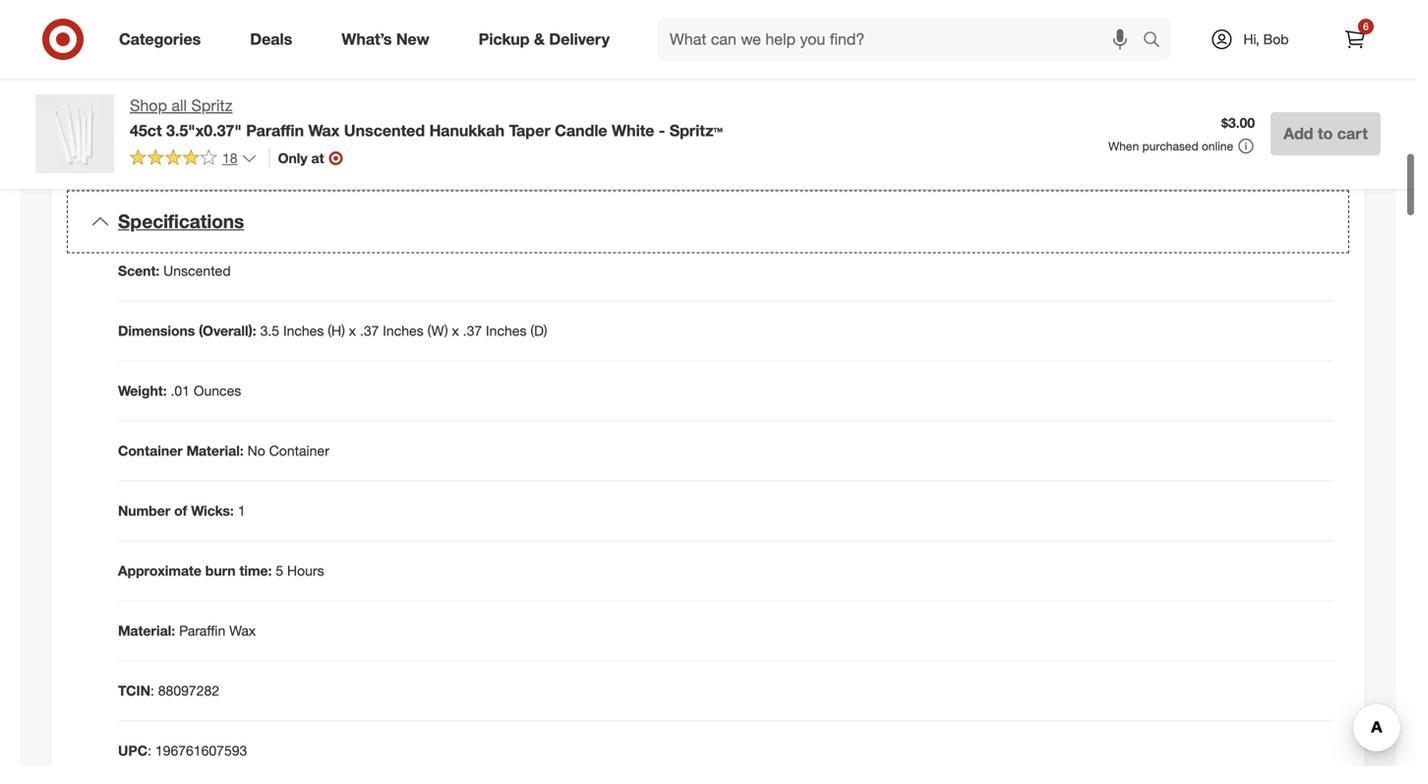 Task type: vqa. For each thing, say whether or not it's contained in the screenshot.
right 'paraffin'
yes



Task type: describe. For each thing, give the bounding box(es) containing it.
0 vertical spatial hanukkah
[[1250, 37, 1311, 54]]

hi, bob
[[1244, 30, 1289, 48]]

taper inside shop all spritz 45ct 3.5"x0.37" paraffin wax unscented hanukkah taper candle white - spritz™
[[509, 121, 551, 140]]

wax inside description stock up for the festival of lights with this 45ct 3.5"x0.37" paraffin wax unscented hanukkah taper candle - spritz™. made from paraffin wax with 1 wick, each candle burns for up to 5 hours. with the tapered design, they're made to fit in most menorahs, creating a warm and meaningful atmosphere. the unscented hanukkah taper candle pack from spritz™ has 45 pieces to last through the celebrations.
[[1008, 57, 1033, 74]]

1 container from the left
[[118, 442, 183, 459]]

most
[[1069, 76, 1100, 94]]

upc : 196761607593
[[118, 742, 247, 759]]

lights
[[906, 37, 939, 54]]

through
[[828, 116, 875, 133]]

0 horizontal spatial 1
[[175, 100, 183, 117]]

1 horizontal spatial candle
[[1147, 57, 1188, 74]]

has inside description stock up for the festival of lights with this 45ct 3.5"x0.37" paraffin wax unscented hanukkah taper candle - spritz™. made from paraffin wax with 1 wick, each candle burns for up to 5 hours. with the tapered design, they're made to fit in most menorahs, creating a warm and meaningful atmosphere. the unscented hanukkah taper candle pack from spritz™ has 45 pieces to last through the celebrations.
[[1250, 96, 1272, 113]]

dimensions (overall): 3.5 inches (h) x .37 inches (w) x .37 inches (d)
[[118, 322, 547, 339]]

ounces
[[194, 382, 241, 399]]

with
[[783, 76, 811, 94]]

made
[[984, 76, 1019, 94]]

description stock up for the festival of lights with this 45ct 3.5"x0.37" paraffin wax unscented hanukkah taper candle - spritz™. made from paraffin wax with 1 wick, each candle burns for up to 5 hours. with the tapered design, they're made to fit in most menorahs, creating a warm and meaningful atmosphere. the unscented hanukkah taper candle pack from spritz™ has 45 pieces to last through the celebrations.
[[742, 8, 1311, 133]]

0 horizontal spatial for
[[369, 45, 385, 62]]

0 horizontal spatial material:
[[118, 622, 175, 639]]

0 horizontal spatial paraffin
[[209, 72, 255, 90]]

0 horizontal spatial made
[[138, 72, 173, 90]]

specifications button
[[67, 190, 1350, 253]]

spritz™.
[[836, 57, 884, 74]]

deals
[[250, 30, 292, 49]]

(h)
[[328, 322, 345, 339]]

perfect
[[320, 45, 365, 62]]

add
[[1284, 124, 1314, 143]]

taper inside description stock up for the festival of lights with this 45ct 3.5"x0.37" paraffin wax unscented hanukkah taper candle - spritz™. made from paraffin wax with 1 wick, each candle burns for up to 5 hours. with the tapered design, they're made to fit in most menorahs, creating a warm and meaningful atmosphere. the unscented hanukkah taper candle pack from spritz™ has 45 pieces to last through the celebrations.
[[1056, 96, 1088, 113]]

what's new
[[342, 30, 430, 49]]

last
[[802, 116, 824, 133]]

taper inside description stock up for the festival of lights with this 45ct 3.5"x0.37" paraffin wax unscented hanukkah taper candle - spritz™. made from paraffin wax with 1 wick, each candle burns for up to 5 hours. with the tapered design, they're made to fit in most menorahs, creating a warm and meaningful atmosphere. the unscented hanukkah taper candle pack from spritz™ has 45 pieces to last through the celebrations.
[[742, 57, 776, 74]]

2 x from the left
[[452, 322, 459, 339]]

45ct inside description stock up for the festival of lights with this 45ct 3.5"x0.37" paraffin wax unscented hanukkah taper candle - spritz™. made from paraffin wax with 1 wick, each candle burns for up to 5 hours. with the tapered design, they're made to fit in most menorahs, creating a warm and meaningful atmosphere. the unscented hanukkah taper candle pack from spritz™ has 45 pieces to last through the celebrations.
[[998, 37, 1025, 54]]

pickup & delivery
[[479, 30, 610, 49]]

menorah
[[389, 45, 443, 62]]

3 inches from the left
[[486, 322, 527, 339]]

pickup
[[479, 30, 530, 49]]

wicks:
[[191, 502, 234, 519]]

unscented
[[921, 96, 986, 113]]

a
[[1225, 76, 1233, 94]]

tcin
[[118, 682, 150, 699]]

add to cart
[[1284, 124, 1368, 143]]

3.5"x0.37" inside description stock up for the festival of lights with this 45ct 3.5"x0.37" paraffin wax unscented hanukkah taper candle - spritz™. made from paraffin wax with 1 wick, each candle burns for up to 5 hours. with the tapered design, they're made to fit in most menorahs, creating a warm and meaningful atmosphere. the unscented hanukkah taper candle pack from spritz™ has 45 pieces to last through the celebrations.
[[1029, 37, 1094, 54]]

0 vertical spatial burn
[[404, 100, 433, 117]]

and
[[1274, 76, 1298, 94]]

no
[[248, 442, 265, 459]]

scent:
[[118, 262, 160, 279]]

weight: .01 ounces
[[118, 382, 241, 399]]

(overall):
[[199, 322, 256, 339]]

2 horizontal spatial from
[[1171, 96, 1199, 113]]

add to cart button
[[1271, 112, 1381, 155]]

unscented taper candles are perfect for menorah
[[138, 45, 443, 62]]

0 vertical spatial material:
[[186, 442, 244, 459]]

fit
[[1039, 76, 1050, 94]]

menorahs,
[[1103, 76, 1168, 94]]

: for tcin
[[150, 682, 154, 699]]

1 horizontal spatial of
[[389, 100, 401, 117]]

1 horizontal spatial hanukkah
[[990, 96, 1052, 113]]

of inside description stock up for the festival of lights with this 45ct 3.5"x0.37" paraffin wax unscented hanukkah taper candle - spritz™. made from paraffin wax with 1 wick, each candle burns for up to 5 hours. with the tapered design, they're made to fit in most menorahs, creating a warm and meaningful atmosphere. the unscented hanukkah taper candle pack from spritz™ has 45 pieces to last through the celebrations.
[[891, 37, 903, 54]]

scent: unscented
[[118, 262, 231, 279]]

wick,
[[1078, 57, 1109, 74]]

time:
[[239, 562, 272, 579]]

(w)
[[427, 322, 448, 339]]

pack
[[1137, 96, 1167, 113]]

all
[[172, 96, 187, 115]]

paraffin inside shop all spritz 45ct 3.5"x0.37" paraffin wax unscented hanukkah taper candle white - spritz™
[[246, 121, 304, 140]]

1 x from the left
[[349, 322, 356, 339]]

unscented up made from paraffin wax
[[138, 45, 205, 62]]

tapered
[[838, 76, 886, 94]]

categories
[[119, 30, 201, 49]]

weight:
[[118, 382, 167, 399]]

5 inside description stock up for the festival of lights with this 45ct 3.5"x0.37" paraffin wax unscented hanukkah taper candle - spritz™. made from paraffin wax with 1 wick, each candle burns for up to 5 hours. with the tapered design, they're made to fit in most menorahs, creating a warm and meaningful atmosphere. the unscented hanukkah taper candle pack from spritz™ has 45 pieces to last through the celebrations.
[[1287, 57, 1294, 74]]

2 horizontal spatial with
[[1037, 57, 1062, 74]]

features
[[138, 127, 191, 145]]

hi,
[[1244, 30, 1260, 48]]

stock
[[742, 37, 777, 54]]

shop
[[130, 96, 167, 115]]

0 horizontal spatial 45
[[195, 127, 210, 145]]

0 vertical spatial taper
[[209, 45, 241, 62]]

1 horizontal spatial 5
[[339, 100, 346, 117]]

hours
[[350, 100, 385, 117]]

0 vertical spatial the
[[821, 37, 840, 54]]

to up 'and'
[[1271, 57, 1283, 74]]

it
[[138, 100, 146, 117]]

2 inches from the left
[[383, 322, 424, 339]]

88097282
[[158, 682, 219, 699]]

time
[[436, 100, 463, 117]]

- inside description stock up for the festival of lights with this 45ct 3.5"x0.37" paraffin wax unscented hanukkah taper candle - spritz™. made from paraffin wax with 1 wick, each candle burns for up to 5 hours. with the tapered design, they're made to fit in most menorahs, creating a warm and meaningful atmosphere. the unscented hanukkah taper candle pack from spritz™ has 45 pieces to last through the celebrations.
[[827, 57, 832, 74]]

wax inside description stock up for the festival of lights with this 45ct 3.5"x0.37" paraffin wax unscented hanukkah taper candle - spritz™. made from paraffin wax with 1 wick, each candle burns for up to 5 hours. with the tapered design, they're made to fit in most menorahs, creating a warm and meaningful atmosphere. the unscented hanukkah taper candle pack from spritz™ has 45 pieces to last through the celebrations.
[[1148, 37, 1175, 54]]

creating
[[1172, 76, 1222, 94]]

unscented inside shop all spritz 45ct 3.5"x0.37" paraffin wax unscented hanukkah taper candle white - spritz™
[[344, 121, 425, 140]]

paraffin inside description stock up for the festival of lights with this 45ct 3.5"x0.37" paraffin wax unscented hanukkah taper candle - spritz™. made from paraffin wax with 1 wick, each candle burns for up to 5 hours. with the tapered design, they're made to fit in most menorahs, creating a warm and meaningful atmosphere. the unscented hanukkah taper candle pack from spritz™ has 45 pieces to last through the celebrations.
[[959, 57, 1005, 74]]

$3.00
[[1222, 114, 1255, 131]]

paraffin inside description stock up for the festival of lights with this 45ct 3.5"x0.37" paraffin wax unscented hanukkah taper candle - spritz™. made from paraffin wax with 1 wick, each candle burns for up to 5 hours. with the tapered design, they're made to fit in most menorahs, creating a warm and meaningful atmosphere. the unscented hanukkah taper candle pack from spritz™ has 45 pieces to last through the celebrations.
[[1098, 37, 1144, 54]]

meaningful
[[742, 96, 809, 113]]

description
[[742, 8, 828, 28]]

pickup & delivery link
[[462, 18, 634, 61]]

online
[[1202, 139, 1234, 153]]

18
[[222, 149, 238, 167]]

warm
[[1237, 76, 1271, 94]]

to left the last on the right top of page
[[786, 116, 798, 133]]

delivery
[[549, 30, 610, 49]]

when purchased online
[[1109, 139, 1234, 153]]

celebrations.
[[903, 116, 981, 133]]

2 vertical spatial of
[[174, 502, 187, 519]]

only at
[[278, 149, 324, 167]]

categories link
[[102, 18, 225, 61]]



Task type: locate. For each thing, give the bounding box(es) containing it.
taper down &
[[509, 121, 551, 140]]

1 horizontal spatial burn
[[404, 100, 433, 117]]

hanukkah down made
[[990, 96, 1052, 113]]

2 vertical spatial hanukkah
[[429, 121, 505, 140]]

1 horizontal spatial for
[[800, 37, 817, 54]]

1
[[1066, 57, 1074, 74], [175, 100, 183, 117], [238, 502, 245, 519]]

of left lights
[[891, 37, 903, 54]]

inches left (w)
[[383, 322, 424, 339]]

wax up made
[[1008, 57, 1033, 74]]

5 left hours
[[339, 100, 346, 117]]

wick
[[187, 100, 215, 117]]

with
[[943, 37, 969, 54], [1037, 57, 1062, 74], [218, 100, 244, 117]]

1 horizontal spatial paraffin
[[959, 57, 1005, 74]]

1 horizontal spatial x
[[452, 322, 459, 339]]

5
[[1287, 57, 1294, 74], [339, 100, 346, 117], [276, 562, 283, 579]]

wax
[[1008, 57, 1033, 74], [259, 72, 283, 90]]

wax down time:
[[229, 622, 256, 639]]

0 horizontal spatial 45ct
[[130, 121, 162, 140]]

1 horizontal spatial up
[[1251, 57, 1267, 74]]

up
[[781, 37, 797, 54], [1251, 57, 1267, 74]]

45ct down it
[[130, 121, 162, 140]]

1 horizontal spatial candle
[[779, 57, 823, 74]]

0 horizontal spatial spritz™
[[670, 121, 723, 140]]

2 vertical spatial wax
[[229, 622, 256, 639]]

1 horizontal spatial taper
[[742, 57, 776, 74]]

with up fit
[[1037, 57, 1062, 74]]

upc
[[118, 742, 148, 759]]

burn left time
[[404, 100, 433, 117]]

made inside description stock up for the festival of lights with this 45ct 3.5"x0.37" paraffin wax unscented hanukkah taper candle - spritz™. made from paraffin wax with 1 wick, each candle burns for up to 5 hours. with the tapered design, they're made to fit in most menorahs, creating a warm and meaningful atmosphere. the unscented hanukkah taper candle pack from spritz™ has 45 pieces to last through the celebrations.
[[888, 57, 923, 74]]

1 vertical spatial candle
[[555, 121, 607, 140]]

1 inches from the left
[[283, 322, 324, 339]]

inches
[[283, 322, 324, 339], [383, 322, 424, 339], [486, 322, 527, 339]]

container material: no container
[[118, 442, 329, 459]]

candle down menorahs,
[[1092, 96, 1133, 113]]

0 horizontal spatial -
[[659, 121, 665, 140]]

3.5"x0.37" inside shop all spritz 45ct 3.5"x0.37" paraffin wax unscented hanukkah taper candle white - spritz™
[[166, 121, 242, 140]]

0 horizontal spatial 5
[[276, 562, 283, 579]]

0 vertical spatial spritz™
[[1203, 96, 1247, 113]]

candle inside description stock up for the festival of lights with this 45ct 3.5"x0.37" paraffin wax unscented hanukkah taper candle - spritz™. made from paraffin wax with 1 wick, each candle burns for up to 5 hours. with the tapered design, they're made to fit in most menorahs, creating a warm and meaningful atmosphere. the unscented hanukkah taper candle pack from spritz™ has 45 pieces to last through the celebrations.
[[779, 57, 823, 74]]

inches left (d)
[[486, 322, 527, 339]]

number of wicks: 1
[[118, 502, 245, 519]]

they're
[[938, 76, 980, 94]]

to
[[1271, 57, 1283, 74], [1023, 76, 1035, 94], [786, 116, 798, 133], [1318, 124, 1333, 143]]

from up all
[[177, 72, 205, 90]]

image of 45ct 3.5"x0.37" paraffin wax unscented hanukkah taper candle white - spritz™ image
[[35, 94, 114, 173]]

taper down in
[[1056, 96, 1088, 113]]

0 horizontal spatial up
[[781, 37, 797, 54]]

- inside shop all spritz 45ct 3.5"x0.37" paraffin wax unscented hanukkah taper candle white - spritz™
[[659, 121, 665, 140]]

196761607593
[[155, 742, 247, 759]]

2 horizontal spatial of
[[891, 37, 903, 54]]

of left wicks:
[[174, 502, 187, 519]]

0 horizontal spatial of
[[174, 502, 187, 519]]

0 vertical spatial 45ct
[[998, 37, 1025, 54]]

0 horizontal spatial with
[[218, 100, 244, 117]]

2 horizontal spatial wax
[[1148, 37, 1175, 54]]

0 vertical spatial with
[[943, 37, 969, 54]]

0 horizontal spatial candle
[[1092, 96, 1133, 113]]

the down the the
[[879, 116, 899, 133]]

taper
[[209, 45, 241, 62], [1056, 96, 1088, 113]]

it has 1 wick with approximately 5 hours of burn time
[[138, 100, 463, 117]]

material: paraffin wax
[[118, 622, 256, 639]]

taper up made from paraffin wax
[[209, 45, 241, 62]]

3.5"x0.37" down wick
[[166, 121, 242, 140]]

paraffin up each
[[1098, 37, 1144, 54]]

45 down 'and'
[[1276, 96, 1292, 113]]

festival
[[844, 37, 887, 54]]

1 vertical spatial up
[[1251, 57, 1267, 74]]

taper down 'stock'
[[742, 57, 776, 74]]

wax
[[1148, 37, 1175, 54], [308, 121, 340, 140], [229, 622, 256, 639]]

1 horizontal spatial has
[[1250, 96, 1272, 113]]

2 horizontal spatial 1
[[1066, 57, 1074, 74]]

3.5"x0.37" for shop all spritz 45ct 3.5"x0.37" paraffin wax unscented hanukkah taper candle white - spritz™
[[166, 121, 242, 140]]

for right perfect
[[369, 45, 385, 62]]

candles for measuring
[[214, 127, 262, 145]]

0 horizontal spatial 3.5"x0.37"
[[166, 121, 242, 140]]

hours
[[287, 562, 324, 579]]

hanukkah inside shop all spritz 45ct 3.5"x0.37" paraffin wax unscented hanukkah taper candle white - spritz™
[[429, 121, 505, 140]]

1 horizontal spatial from
[[926, 57, 955, 74]]

atmosphere.
[[813, 96, 890, 113]]

1 horizontal spatial made
[[888, 57, 923, 74]]

3.5
[[260, 322, 279, 339]]

paraffin up 88097282
[[179, 622, 226, 639]]

0 vertical spatial candles
[[245, 45, 293, 62]]

burns
[[1192, 57, 1227, 74]]

the right the 'with' at the top right of page
[[815, 76, 834, 94]]

up up the warm
[[1251, 57, 1267, 74]]

(d)
[[531, 322, 547, 339]]

&
[[534, 30, 545, 49]]

tcin : 88097282
[[118, 682, 219, 699]]

made up shop
[[138, 72, 173, 90]]

3.5"x0.37" up wick,
[[1029, 37, 1094, 54]]

- right white
[[659, 121, 665, 140]]

0 horizontal spatial paraffin
[[179, 622, 226, 639]]

dimensions
[[118, 322, 195, 339]]

6
[[1364, 20, 1369, 32]]

each
[[1113, 57, 1143, 74]]

.37
[[360, 322, 379, 339], [463, 322, 482, 339]]

0 vertical spatial candle
[[779, 57, 823, 74]]

1 vertical spatial 5
[[339, 100, 346, 117]]

deals link
[[233, 18, 317, 61]]

1 vertical spatial taper
[[1056, 96, 1088, 113]]

: left 88097282
[[150, 682, 154, 699]]

: left 196761607593
[[148, 742, 151, 759]]

0 horizontal spatial has
[[149, 100, 171, 117]]

1 .37 from the left
[[360, 322, 379, 339]]

1 vertical spatial taper
[[509, 121, 551, 140]]

x right (h)
[[349, 322, 356, 339]]

to inside "button"
[[1318, 124, 1333, 143]]

45ct
[[998, 37, 1025, 54], [130, 121, 162, 140]]

0 horizontal spatial candle
[[555, 121, 607, 140]]

45 up 18 link
[[195, 127, 210, 145]]

45ct inside shop all spritz 45ct 3.5"x0.37" paraffin wax unscented hanukkah taper candle white - spritz™
[[130, 121, 162, 140]]

1 horizontal spatial 45
[[1276, 96, 1292, 113]]

wax down unscented taper candles are perfect for menorah
[[259, 72, 283, 90]]

search button
[[1134, 18, 1181, 65]]

0 horizontal spatial taper
[[509, 121, 551, 140]]

unscented inside description stock up for the festival of lights with this 45ct 3.5"x0.37" paraffin wax unscented hanukkah taper candle - spritz™. made from paraffin wax with 1 wick, each candle burns for up to 5 hours. with the tapered design, they're made to fit in most menorahs, creating a warm and meaningful atmosphere. the unscented hanukkah taper candle pack from spritz™ has 45 pieces to last through the celebrations.
[[1178, 37, 1246, 54]]

0 horizontal spatial burn
[[205, 562, 236, 579]]

1 vertical spatial -
[[659, 121, 665, 140]]

candles left are
[[245, 45, 293, 62]]

container right no at the bottom
[[269, 442, 329, 459]]

with left this
[[943, 37, 969, 54]]

material: left no at the bottom
[[186, 442, 244, 459]]

6 link
[[1334, 18, 1377, 61]]

spritz™ right white
[[670, 121, 723, 140]]

inches left (h)
[[283, 322, 324, 339]]

1 horizontal spatial material:
[[186, 442, 244, 459]]

from down creating
[[1171, 96, 1199, 113]]

candle up the 'with' at the top right of page
[[779, 57, 823, 74]]

0 horizontal spatial from
[[177, 72, 205, 90]]

wax inside shop all spritz 45ct 3.5"x0.37" paraffin wax unscented hanukkah taper candle white - spritz™
[[308, 121, 340, 140]]

1 horizontal spatial -
[[827, 57, 832, 74]]

1 vertical spatial material:
[[118, 622, 175, 639]]

0 vertical spatial up
[[781, 37, 797, 54]]

2 vertical spatial paraffin
[[179, 622, 226, 639]]

.37 right (w)
[[463, 322, 482, 339]]

3.5"x0.37" down hours
[[334, 127, 399, 145]]

0 vertical spatial :
[[150, 682, 154, 699]]

paraffin
[[959, 57, 1005, 74], [209, 72, 255, 90]]

0 vertical spatial taper
[[742, 57, 776, 74]]

45ct right this
[[998, 37, 1025, 54]]

1 horizontal spatial taper
[[1056, 96, 1088, 113]]

hours.
[[742, 76, 780, 94]]

pieces
[[742, 116, 782, 133]]

1 horizontal spatial container
[[269, 442, 329, 459]]

spritz™
[[1203, 96, 1247, 113], [670, 121, 723, 140]]

unscented down specifications
[[163, 262, 231, 279]]

What can we help you find? suggestions appear below search field
[[658, 18, 1148, 61]]

up down description
[[781, 37, 797, 54]]

1 left wick
[[175, 100, 183, 117]]

hanukkah up 'and'
[[1250, 37, 1311, 54]]

new
[[396, 30, 430, 49]]

from down lights
[[926, 57, 955, 74]]

2 .37 from the left
[[463, 322, 482, 339]]

shop all spritz 45ct 3.5"x0.37" paraffin wax unscented hanukkah taper candle white - spritz™
[[130, 96, 723, 140]]

search
[[1134, 32, 1181, 51]]

:
[[150, 682, 154, 699], [148, 742, 151, 759]]

to left fit
[[1023, 76, 1035, 94]]

candle
[[779, 57, 823, 74], [555, 121, 607, 140]]

spritz™ inside description stock up for the festival of lights with this 45ct 3.5"x0.37" paraffin wax unscented hanukkah taper candle - spritz™. made from paraffin wax with 1 wick, each candle burns for up to 5 hours. with the tapered design, they're made to fit in most menorahs, creating a warm and meaningful atmosphere. the unscented hanukkah taper candle pack from spritz™ has 45 pieces to last through the celebrations.
[[1203, 96, 1247, 113]]

0 horizontal spatial x
[[349, 322, 356, 339]]

1 horizontal spatial paraffin
[[246, 121, 304, 140]]

-
[[827, 57, 832, 74], [659, 121, 665, 140]]

spritz™ down "a"
[[1203, 96, 1247, 113]]

wax up menorahs,
[[1148, 37, 1175, 54]]

3.5"x0.37" for features 45 candles measuring 3.5"x0.37"
[[334, 127, 399, 145]]

material: up tcin
[[118, 622, 175, 639]]

measuring
[[266, 127, 330, 145]]

purchased
[[1143, 139, 1199, 153]]

1 horizontal spatial 45ct
[[998, 37, 1025, 54]]

0 horizontal spatial wax
[[229, 622, 256, 639]]

paraffin
[[1098, 37, 1144, 54], [246, 121, 304, 140], [179, 622, 226, 639]]

has
[[1250, 96, 1272, 113], [149, 100, 171, 117]]

what's new link
[[325, 18, 454, 61]]

white
[[612, 121, 655, 140]]

paraffin down approximately
[[246, 121, 304, 140]]

2 horizontal spatial for
[[1231, 57, 1247, 74]]

hanukkah down time
[[429, 121, 505, 140]]

0 vertical spatial of
[[891, 37, 903, 54]]

this
[[972, 37, 994, 54]]

cart
[[1338, 124, 1368, 143]]

1 vertical spatial candles
[[214, 127, 262, 145]]

candle inside shop all spritz 45ct 3.5"x0.37" paraffin wax unscented hanukkah taper candle white - spritz™
[[555, 121, 607, 140]]

the
[[894, 96, 917, 113]]

1 vertical spatial hanukkah
[[990, 96, 1052, 113]]

approximate burn time: 5 hours
[[118, 562, 324, 579]]

taper
[[742, 57, 776, 74], [509, 121, 551, 140]]

spritz
[[191, 96, 233, 115]]

1 left wick,
[[1066, 57, 1074, 74]]

for down description
[[800, 37, 817, 54]]

0 vertical spatial paraffin
[[1098, 37, 1144, 54]]

1 right wicks:
[[238, 502, 245, 519]]

1 horizontal spatial with
[[943, 37, 969, 54]]

at
[[311, 149, 324, 167]]

0 vertical spatial candle
[[1147, 57, 1188, 74]]

candles up 18
[[214, 127, 262, 145]]

.01
[[171, 382, 190, 399]]

1 horizontal spatial wax
[[1008, 57, 1033, 74]]

1 vertical spatial wax
[[308, 121, 340, 140]]

0 vertical spatial 45
[[1276, 96, 1292, 113]]

candles for are
[[245, 45, 293, 62]]

are
[[297, 45, 316, 62]]

1 horizontal spatial inches
[[383, 322, 424, 339]]

1 vertical spatial the
[[815, 76, 834, 94]]

2 horizontal spatial inches
[[486, 322, 527, 339]]

3.5"x0.37"
[[1029, 37, 1094, 54], [166, 121, 242, 140], [334, 127, 399, 145]]

0 horizontal spatial container
[[118, 442, 183, 459]]

container up number in the bottom of the page
[[118, 442, 183, 459]]

material:
[[186, 442, 244, 459], [118, 622, 175, 639]]

0 vertical spatial -
[[827, 57, 832, 74]]

made up design,
[[888, 57, 923, 74]]

.37 right (h)
[[360, 322, 379, 339]]

1 vertical spatial 45ct
[[130, 121, 162, 140]]

1 vertical spatial candle
[[1092, 96, 1133, 113]]

has down the warm
[[1250, 96, 1272, 113]]

paraffin down this
[[959, 57, 1005, 74]]

has right it
[[149, 100, 171, 117]]

with right wick
[[218, 100, 244, 117]]

0 horizontal spatial .37
[[360, 322, 379, 339]]

2 vertical spatial the
[[879, 116, 899, 133]]

spritz™ inside shop all spritz 45ct 3.5"x0.37" paraffin wax unscented hanukkah taper candle white - spritz™
[[670, 121, 723, 140]]

in
[[1054, 76, 1065, 94]]

2 container from the left
[[269, 442, 329, 459]]

- left spritz™.
[[827, 57, 832, 74]]

candle down search
[[1147, 57, 1188, 74]]

unscented down hours
[[344, 121, 425, 140]]

approximate
[[118, 562, 202, 579]]

1 vertical spatial 1
[[175, 100, 183, 117]]

2 horizontal spatial hanukkah
[[1250, 37, 1311, 54]]

45 inside description stock up for the festival of lights with this 45ct 3.5"x0.37" paraffin wax unscented hanukkah taper candle - spritz™. made from paraffin wax with 1 wick, each candle burns for up to 5 hours. with the tapered design, they're made to fit in most menorahs, creating a warm and meaningful atmosphere. the unscented hanukkah taper candle pack from spritz™ has 45 pieces to last through the celebrations.
[[1276, 96, 1292, 113]]

1 vertical spatial burn
[[205, 562, 236, 579]]

what's
[[342, 30, 392, 49]]

when
[[1109, 139, 1139, 153]]

2 vertical spatial 1
[[238, 502, 245, 519]]

candle
[[1147, 57, 1188, 74], [1092, 96, 1133, 113]]

5 right time:
[[276, 562, 283, 579]]

1 inside description stock up for the festival of lights with this 45ct 3.5"x0.37" paraffin wax unscented hanukkah taper candle - spritz™. made from paraffin wax with 1 wick, each candle burns for up to 5 hours. with the tapered design, they're made to fit in most menorahs, creating a warm and meaningful atmosphere. the unscented hanukkah taper candle pack from spritz™ has 45 pieces to last through the celebrations.
[[1066, 57, 1074, 74]]

0 vertical spatial 1
[[1066, 57, 1074, 74]]

unscented up burns
[[1178, 37, 1246, 54]]

specifications
[[118, 210, 244, 233]]

45
[[1276, 96, 1292, 113], [195, 127, 210, 145]]

0 horizontal spatial wax
[[259, 72, 283, 90]]

x right (w)
[[452, 322, 459, 339]]

candle left white
[[555, 121, 607, 140]]

to right add
[[1318, 124, 1333, 143]]

1 vertical spatial with
[[1037, 57, 1062, 74]]

the left festival
[[821, 37, 840, 54]]

of right hours
[[389, 100, 401, 117]]

for up "a"
[[1231, 57, 1247, 74]]

2 horizontal spatial 5
[[1287, 57, 1294, 74]]

wax up at
[[308, 121, 340, 140]]

made from paraffin wax
[[138, 72, 283, 90]]

: for upc
[[148, 742, 151, 759]]

1 vertical spatial paraffin
[[246, 121, 304, 140]]

5 up 'and'
[[1287, 57, 1294, 74]]

burn left time:
[[205, 562, 236, 579]]

0 vertical spatial 5
[[1287, 57, 1294, 74]]

1 vertical spatial :
[[148, 742, 151, 759]]

2 horizontal spatial paraffin
[[1098, 37, 1144, 54]]

2 vertical spatial 5
[[276, 562, 283, 579]]

paraffin up spritz
[[209, 72, 255, 90]]



